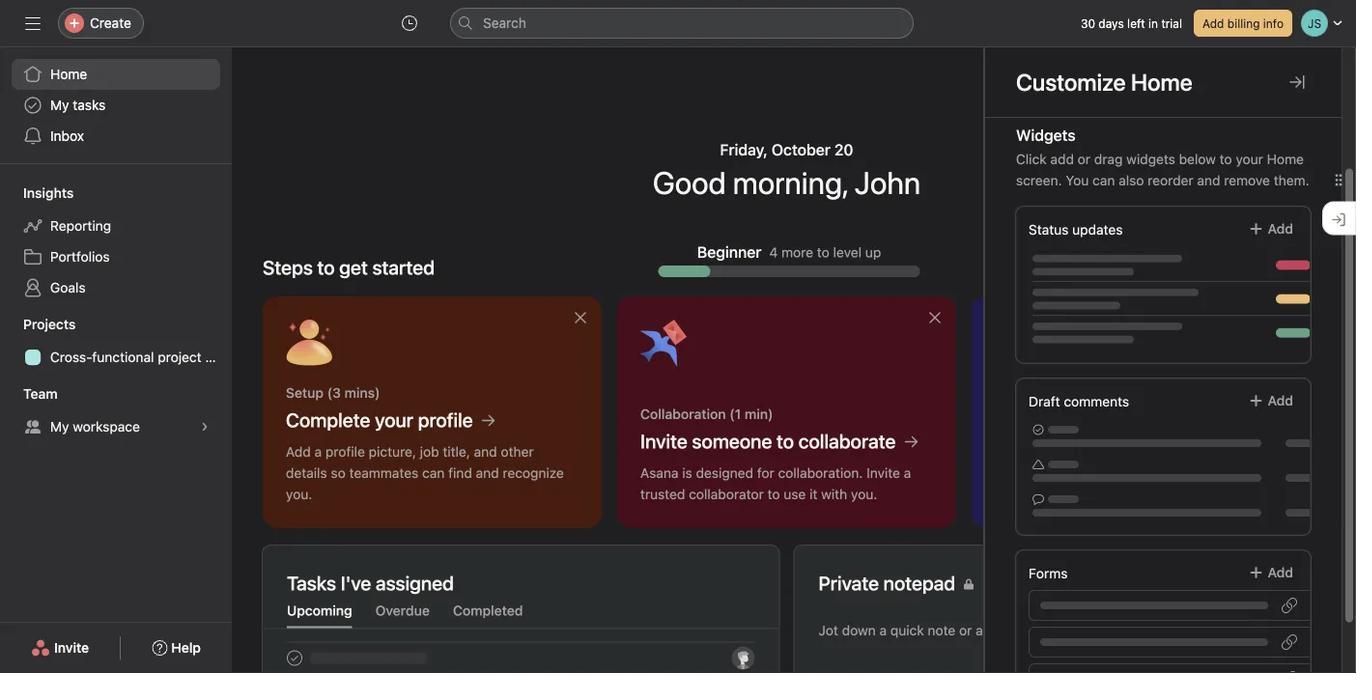 Task type: vqa. For each thing, say whether or not it's contained in the screenshot.
4
yes



Task type: locate. For each thing, give the bounding box(es) containing it.
2 you. from the left
[[851, 486, 878, 502]]

help
[[171, 640, 201, 656]]

1 horizontal spatial can
[[1093, 172, 1115, 188]]

2 horizontal spatial invite
[[867, 465, 900, 481]]

collaborator
[[689, 486, 764, 502]]

add button
[[1236, 212, 1306, 246], [1236, 384, 1306, 418], [1236, 556, 1306, 590]]

a up details
[[315, 444, 322, 460]]

0 vertical spatial and
[[1198, 172, 1221, 188]]

you. inside asana is designed for collaboration. invite a trusted collaborator to use it with you.
[[851, 486, 878, 502]]

info
[[1264, 16, 1284, 30]]

invite inside asana is designed for collaboration. invite a trusted collaborator to use it with you.
[[867, 465, 900, 481]]

1 vertical spatial home
[[1267, 151, 1304, 167]]

2 my from the top
[[50, 419, 69, 435]]

you. down details
[[286, 486, 312, 502]]

it
[[810, 486, 818, 502]]

reporting link
[[12, 211, 220, 242]]

to inside 'click add or drag widgets below to your home screen. you can also reorder and remove them.'
[[1220, 151, 1233, 167]]

0 horizontal spatial a
[[315, 444, 322, 460]]

click
[[1016, 151, 1047, 167]]

home inside 'click add or drag widgets below to your home screen. you can also reorder and remove them.'
[[1267, 151, 1304, 167]]

my tasks link
[[12, 90, 220, 121]]

1 horizontal spatial a
[[904, 465, 911, 481]]

(3 mins)
[[327, 385, 380, 401]]

below
[[1179, 151, 1216, 167]]

my workspace link
[[12, 412, 220, 443]]

history image
[[402, 15, 417, 31]]

profile for a
[[326, 444, 365, 460]]

more
[[782, 244, 814, 260]]

0 vertical spatial your
[[1236, 151, 1264, 167]]

my left tasks
[[50, 97, 69, 113]]

0 vertical spatial add button
[[1236, 212, 1306, 246]]

option group
[[1016, 0, 1311, 95]]

profile inside the add a profile picture, job title, and other details so teammates can find and recognize you.
[[326, 444, 365, 460]]

job
[[420, 444, 439, 460]]

profile up so
[[326, 444, 365, 460]]

help button
[[139, 631, 213, 666]]

1 vertical spatial profile
[[326, 444, 365, 460]]

my inside teams element
[[50, 419, 69, 435]]

1 vertical spatial add button
[[1236, 384, 1306, 418]]

home up them. at right top
[[1267, 151, 1304, 167]]

portfolios
[[50, 249, 110, 265]]

widgets
[[1016, 126, 1076, 144]]

my down the team
[[50, 419, 69, 435]]

1 vertical spatial a
[[904, 465, 911, 481]]

screen.
[[1016, 172, 1062, 188]]

workspace
[[73, 419, 140, 435]]

0 horizontal spatial your
[[375, 409, 414, 431]]

1 my from the top
[[50, 97, 69, 113]]

0 horizontal spatial dismiss image
[[573, 310, 588, 326]]

projects element
[[0, 307, 232, 377]]

close customization pane image
[[1290, 74, 1305, 90]]

my inside global element
[[50, 97, 69, 113]]

search button
[[450, 8, 914, 39]]

reporting
[[50, 218, 111, 234]]

0 horizontal spatial you.
[[286, 486, 312, 502]]

completed button
[[453, 603, 523, 629]]

inbox
[[50, 128, 84, 144]]

can for teammates
[[422, 465, 445, 481]]

1 horizontal spatial dismiss image
[[928, 310, 943, 326]]

collaboration
[[641, 406, 726, 422]]

title,
[[443, 444, 470, 460]]

friday, october 20 good morning, john
[[653, 141, 921, 201]]

dismiss image for complete your profile
[[573, 310, 588, 326]]

setup (3 mins)
[[286, 385, 380, 401]]

to right the below
[[1220, 151, 1233, 167]]

30
[[1081, 16, 1096, 30]]

add
[[1051, 151, 1074, 167]]

functional
[[92, 349, 154, 365]]

1 horizontal spatial profile
[[418, 409, 473, 431]]

collaboration (1 min)
[[641, 406, 773, 422]]

steps to get started
[[263, 256, 435, 279]]

cross-functional project plan
[[50, 349, 232, 365]]

and right the title,
[[474, 444, 497, 460]]

0 horizontal spatial home
[[50, 66, 87, 82]]

and down the below
[[1198, 172, 1221, 188]]

home
[[50, 66, 87, 82], [1267, 151, 1304, 167]]

add billing info
[[1203, 16, 1284, 30]]

good
[[653, 164, 726, 201]]

to left level
[[817, 244, 830, 260]]

team
[[23, 386, 58, 402]]

friday,
[[720, 141, 768, 159]]

a right collaboration.
[[904, 465, 911, 481]]

invite for invite someone to collaborate
[[641, 430, 688, 453]]

asana
[[641, 465, 679, 481]]

1 dismiss image from the left
[[573, 310, 588, 326]]

home up my tasks
[[50, 66, 87, 82]]

to left use
[[768, 486, 780, 502]]

2 vertical spatial add button
[[1236, 556, 1306, 590]]

add inside the add a profile picture, job title, and other details so teammates can find and recognize you.
[[286, 444, 311, 460]]

find
[[448, 465, 472, 481]]

steps
[[263, 256, 313, 279]]

invite
[[641, 430, 688, 453], [867, 465, 900, 481], [54, 640, 89, 656]]

2 dismiss image from the left
[[928, 310, 943, 326]]

to inside asana is designed for collaboration. invite a trusted collaborator to use it with you.
[[768, 486, 780, 502]]

0 vertical spatial home
[[50, 66, 87, 82]]

1 vertical spatial my
[[50, 419, 69, 435]]

to
[[1220, 151, 1233, 167], [817, 244, 830, 260], [317, 256, 335, 279], [777, 430, 794, 453], [768, 486, 780, 502]]

1 vertical spatial can
[[422, 465, 445, 481]]

my
[[50, 97, 69, 113], [50, 419, 69, 435]]

1 add button from the top
[[1236, 212, 1306, 246]]

add for forms
[[1268, 565, 1294, 581]]

1 horizontal spatial home
[[1267, 151, 1304, 167]]

2 vertical spatial invite
[[54, 640, 89, 656]]

invite inside 'invite' button
[[54, 640, 89, 656]]

search
[[483, 15, 527, 31]]

2 add button from the top
[[1236, 384, 1306, 418]]

0 horizontal spatial invite
[[54, 640, 89, 656]]

private
[[819, 572, 879, 595]]

inbox link
[[12, 121, 220, 152]]

1 vertical spatial your
[[375, 409, 414, 431]]

1 you. from the left
[[286, 486, 312, 502]]

2 vertical spatial and
[[476, 465, 499, 481]]

also
[[1119, 172, 1144, 188]]

profile
[[418, 409, 473, 431], [326, 444, 365, 460]]

goals
[[50, 280, 86, 296]]

customize home
[[1016, 69, 1193, 96]]

can down job at bottom
[[422, 465, 445, 481]]

profile up the title,
[[418, 409, 473, 431]]

0 vertical spatial my
[[50, 97, 69, 113]]

your up remove
[[1236, 151, 1264, 167]]

can inside the add a profile picture, job title, and other details so teammates can find and recognize you.
[[422, 465, 445, 481]]

0 vertical spatial profile
[[418, 409, 473, 431]]

picture,
[[369, 444, 416, 460]]

and
[[1198, 172, 1221, 188], [474, 444, 497, 460], [476, 465, 499, 481]]

0 horizontal spatial profile
[[326, 444, 365, 460]]

use
[[784, 486, 806, 502]]

you
[[1066, 172, 1089, 188]]

1 vertical spatial invite
[[867, 465, 900, 481]]

0 horizontal spatial can
[[422, 465, 445, 481]]

my tasks
[[50, 97, 106, 113]]

for
[[757, 465, 775, 481]]

see details, my workspace image
[[199, 421, 211, 433]]

beginner 4 more to level up
[[697, 243, 881, 261]]

trusted
[[641, 486, 685, 502]]

can down drag
[[1093, 172, 1115, 188]]

0 vertical spatial a
[[315, 444, 322, 460]]

status updates
[[1029, 222, 1123, 238]]

my for my workspace
[[50, 419, 69, 435]]

i've assigned
[[341, 572, 454, 595]]

collaborate
[[799, 430, 896, 453]]

hide sidebar image
[[25, 15, 41, 31]]

upcoming button
[[287, 603, 352, 629]]

overdue button
[[376, 603, 430, 629]]

private notepad
[[819, 572, 956, 595]]

and inside 'click add or drag widgets below to your home screen. you can also reorder and remove them.'
[[1198, 172, 1221, 188]]

0 vertical spatial invite
[[641, 430, 688, 453]]

beginner
[[697, 243, 762, 261]]

asana is designed for collaboration. invite a trusted collaborator to use it with you.
[[641, 465, 911, 502]]

dismiss image
[[573, 310, 588, 326], [928, 310, 943, 326]]

a
[[315, 444, 322, 460], [904, 465, 911, 481]]

20
[[835, 141, 854, 159]]

your up picture,
[[375, 409, 414, 431]]

1 horizontal spatial invite
[[641, 430, 688, 453]]

and right find on the bottom
[[476, 465, 499, 481]]

setup
[[286, 385, 324, 401]]

tasks
[[287, 572, 336, 595]]

october
[[772, 141, 831, 159]]

1 horizontal spatial you.
[[851, 486, 878, 502]]

you. right with
[[851, 486, 878, 502]]

details
[[286, 465, 327, 481]]

1 horizontal spatial your
[[1236, 151, 1264, 167]]

can inside 'click add or drag widgets below to your home screen. you can also reorder and remove them.'
[[1093, 172, 1115, 188]]

0 vertical spatial can
[[1093, 172, 1115, 188]]



Task type: describe. For each thing, give the bounding box(es) containing it.
add button for updates
[[1236, 212, 1306, 246]]

tasks
[[73, 97, 106, 113]]

notepad
[[884, 572, 956, 595]]

3 add button from the top
[[1236, 556, 1306, 590]]

dismiss image for invite someone to collaborate
[[928, 310, 943, 326]]

1 vertical spatial and
[[474, 444, 497, 460]]

updates
[[1073, 222, 1123, 238]]

plan
[[205, 349, 232, 365]]

search list box
[[450, 8, 914, 39]]

in
[[1149, 16, 1159, 30]]

you. inside the add a profile picture, job title, and other details so teammates can find and recognize you.
[[286, 486, 312, 502]]

your inside 'click add or drag widgets below to your home screen. you can also reorder and remove them.'
[[1236, 151, 1264, 167]]

add inside button
[[1203, 16, 1225, 30]]

insights element
[[0, 176, 232, 307]]

tasks i've assigned
[[287, 572, 454, 595]]

invite for invite
[[54, 640, 89, 656]]

forms
[[1029, 566, 1068, 582]]

insights button
[[0, 184, 74, 203]]

insights
[[23, 185, 74, 201]]

draft
[[1029, 394, 1061, 410]]

drag
[[1095, 151, 1123, 167]]

add for draft comments
[[1268, 393, 1294, 409]]

remove
[[1224, 172, 1271, 188]]

up
[[866, 244, 881, 260]]

add button for comments
[[1236, 384, 1306, 418]]

get started
[[339, 256, 435, 279]]

4
[[770, 244, 778, 260]]

my for my tasks
[[50, 97, 69, 113]]

teams element
[[0, 377, 232, 446]]

add for status updates
[[1268, 221, 1294, 237]]

a inside asana is designed for collaboration. invite a trusted collaborator to use it with you.
[[904, 465, 911, 481]]

cross-
[[50, 349, 92, 365]]

days
[[1099, 16, 1124, 30]]

click add or drag widgets below to your home screen. you can also reorder and remove them.
[[1016, 151, 1310, 188]]

portfolios link
[[12, 242, 220, 272]]

upcoming
[[287, 603, 352, 619]]

completed
[[453, 603, 523, 619]]

comments
[[1064, 394, 1130, 410]]

add a profile picture, job title, and other details so teammates can find and recognize you.
[[286, 444, 564, 502]]

to up asana is designed for collaboration. invite a trusted collaborator to use it with you.
[[777, 430, 794, 453]]

so
[[331, 465, 346, 481]]

with
[[821, 486, 848, 502]]

create button
[[58, 8, 144, 39]]

recognize
[[503, 465, 564, 481]]

or
[[1078, 151, 1091, 167]]

my workspace
[[50, 419, 140, 435]]

projects
[[23, 316, 76, 332]]

projects button
[[0, 315, 76, 334]]

draft comments
[[1029, 394, 1130, 410]]

collaboration.
[[778, 465, 863, 481]]

teammates
[[349, 465, 419, 481]]

status
[[1029, 222, 1069, 238]]

a inside the add a profile picture, job title, and other details so teammates can find and recognize you.
[[315, 444, 322, 460]]

is
[[682, 465, 693, 481]]

profile for your
[[418, 409, 473, 431]]

complete your profile
[[286, 409, 473, 431]]

them.
[[1274, 172, 1310, 188]]

to inside beginner 4 more to level up
[[817, 244, 830, 260]]

billing
[[1228, 16, 1260, 30]]

morning,
[[733, 164, 848, 201]]

can for you
[[1093, 172, 1115, 188]]

reorder
[[1148, 172, 1194, 188]]

complete
[[286, 409, 370, 431]]

overdue
[[376, 603, 430, 619]]

30 days left in trial
[[1081, 16, 1183, 30]]

invite button
[[18, 631, 102, 666]]

other
[[501, 444, 534, 460]]

to right steps
[[317, 256, 335, 279]]

john
[[855, 164, 921, 201]]

scroll card carousel right image
[[1303, 407, 1319, 422]]

cross-functional project plan link
[[12, 342, 232, 373]]

home inside "link"
[[50, 66, 87, 82]]

widgets
[[1127, 151, 1176, 167]]

home link
[[12, 59, 220, 90]]

someone
[[692, 430, 772, 453]]

(1 min)
[[730, 406, 773, 422]]

left
[[1128, 16, 1146, 30]]

level
[[833, 244, 862, 260]]

invite someone to collaborate
[[641, 430, 896, 453]]

global element
[[0, 47, 232, 163]]

designed
[[696, 465, 754, 481]]

goals link
[[12, 272, 220, 303]]

trial
[[1162, 16, 1183, 30]]

project
[[158, 349, 202, 365]]

add billing info button
[[1194, 10, 1293, 37]]



